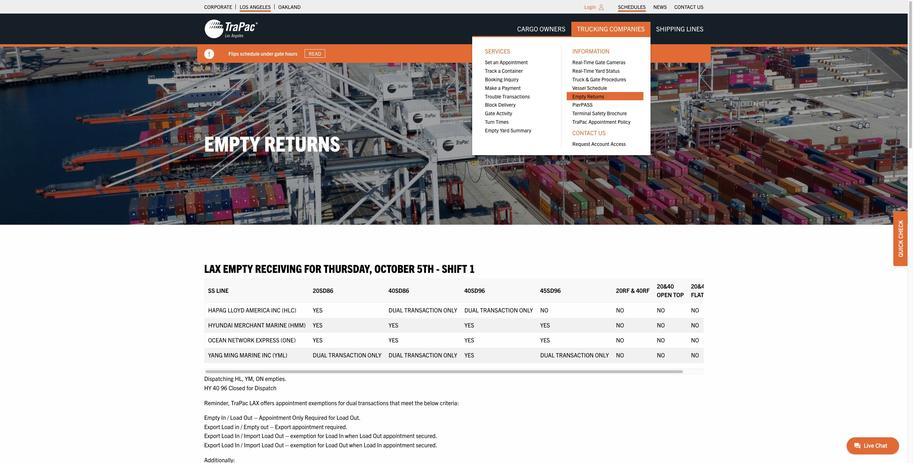 Task type: describe. For each thing, give the bounding box(es) containing it.
only
[[292, 414, 304, 421]]

45sd96
[[541, 287, 561, 294]]

express
[[256, 337, 279, 344]]

lines
[[687, 25, 704, 33]]

1 vertical spatial gate
[[591, 76, 601, 82]]

rack
[[706, 291, 720, 298]]

empty returns
[[204, 130, 340, 156]]

offers
[[261, 399, 275, 406]]

news link
[[654, 2, 667, 12]]

appointment inside set an appointment track a container booking inquiry make a payment trouble transactions block delivery gate activity turn times empty yard summary
[[500, 59, 528, 65]]

services link
[[480, 44, 556, 58]]

check
[[898, 220, 905, 239]]

october
[[375, 261, 415, 275]]

(yml)
[[273, 352, 287, 359]]

ss line
[[208, 287, 229, 294]]

1 horizontal spatial us
[[697, 4, 704, 10]]

shipping lines
[[657, 25, 704, 33]]

make
[[485, 85, 497, 91]]

services
[[485, 48, 511, 55]]

container
[[502, 68, 523, 74]]

quick check
[[898, 220, 905, 257]]

criteria:
[[440, 399, 459, 406]]

oakland
[[278, 4, 301, 10]]

menu for services
[[480, 58, 556, 134]]

thursday,
[[324, 261, 372, 275]]

contact us inside contact us menu item
[[573, 129, 606, 136]]

in
[[235, 423, 240, 430]]

request
[[573, 141, 591, 147]]

yang ming marine inc (yml)
[[208, 352, 287, 359]]

trucking companies menu item
[[472, 22, 651, 155]]

pierpass
[[573, 101, 593, 108]]

1 a from the top
[[498, 68, 501, 74]]

0 horizontal spatial lax
[[204, 261, 221, 275]]

read
[[309, 50, 321, 57]]

1 real- from the top
[[573, 59, 584, 65]]

corporate link
[[204, 2, 232, 12]]

read link
[[305, 49, 326, 58]]

corporate
[[204, 4, 232, 10]]

ming
[[224, 352, 238, 359]]

5th
[[417, 261, 434, 275]]

status
[[606, 68, 620, 74]]

shipping
[[657, 25, 685, 33]]

reminder, trapac lax offers appointment exemptions for dual transactions that meet the below criteria:
[[204, 399, 459, 406]]

appointment inside real-time gate cameras real-time yard status truck & gate procedures vessel schedule empty returns pierpass terminal safety brochure trapac appointment policy
[[589, 118, 617, 125]]

96
[[221, 384, 227, 391]]

yard inside set an appointment track a container booking inquiry make a payment trouble transactions block delivery gate activity turn times empty yard summary
[[500, 127, 510, 133]]

that
[[390, 399, 400, 406]]

& inside real-time gate cameras real-time yard status truck & gate procedures vessel schedule empty returns pierpass terminal safety brochure trapac appointment policy
[[586, 76, 589, 82]]

booking inquiry link
[[480, 75, 556, 83]]

activity
[[497, 110, 512, 116]]

set
[[485, 59, 492, 65]]

40
[[213, 384, 220, 391]]

set an appointment link
[[480, 58, 556, 66]]

empty yard summary link
[[480, 126, 556, 134]]

access
[[611, 141, 626, 147]]

gate inside set an appointment track a container booking inquiry make a payment trouble transactions block delivery gate activity turn times empty yard summary
[[485, 110, 495, 116]]

lax empty receiving           for thursday, october 5th              - shift 1
[[204, 261, 475, 275]]

hapag lloyd america inc (hlc)
[[208, 307, 296, 314]]

for
[[304, 261, 322, 275]]

1 horizontal spatial &
[[631, 287, 635, 294]]

payment
[[502, 85, 521, 91]]

track
[[485, 68, 497, 74]]

inc for (hlc)
[[271, 307, 281, 314]]

trapac inside real-time gate cameras real-time yard status truck & gate procedures vessel schedule empty returns pierpass terminal safety brochure trapac appointment policy
[[573, 118, 588, 125]]

vessel schedule link
[[567, 83, 644, 92]]

dispatching hl, ym, on empties. hy 40 96 closed for dispatch
[[204, 375, 287, 391]]

1 import from the top
[[244, 432, 260, 439]]

0 horizontal spatial returns
[[264, 130, 340, 156]]

banner containing cargo owners
[[0, 14, 914, 155]]

contact inside menu item
[[573, 129, 597, 136]]

safety
[[592, 110, 606, 116]]

dispatching
[[204, 375, 234, 382]]

menu bar containing schedules
[[615, 2, 708, 12]]

flat
[[691, 291, 704, 298]]

required
[[305, 414, 327, 421]]

request account access link
[[567, 140, 644, 148]]

menu bar containing cargo owners
[[472, 22, 710, 155]]

menu for trucking companies
[[472, 36, 651, 155]]

(hlc)
[[282, 307, 296, 314]]

empties.
[[265, 375, 287, 382]]

contact us menu item
[[567, 126, 644, 148]]

dual
[[346, 399, 357, 406]]

network
[[228, 337, 255, 344]]

on
[[256, 375, 264, 382]]

gate
[[275, 50, 284, 57]]

hy
[[204, 384, 212, 391]]

turn times link
[[480, 117, 556, 126]]

20&40 for flat
[[691, 283, 708, 290]]

empty
[[223, 261, 253, 275]]

news
[[654, 4, 667, 10]]

transactions
[[503, 93, 530, 99]]

under
[[261, 50, 274, 57]]

cargo owners link
[[512, 22, 572, 36]]

1 vertical spatial when
[[349, 441, 363, 449]]

open
[[657, 291, 672, 298]]

us inside menu item
[[599, 129, 606, 136]]

ocean
[[208, 337, 227, 344]]

for inside dispatching hl, ym, on empties. hy 40 96 closed for dispatch
[[247, 384, 253, 391]]

cameras
[[607, 59, 626, 65]]

top
[[674, 291, 684, 298]]

2 real- from the top
[[573, 68, 584, 74]]

quick check link
[[894, 211, 908, 266]]



Task type: locate. For each thing, give the bounding box(es) containing it.
0 vertical spatial gate
[[596, 59, 606, 65]]

pierpass link
[[567, 100, 644, 109]]

0 vertical spatial lax
[[204, 261, 221, 275]]

block delivery link
[[480, 100, 556, 109]]

empty inside real-time gate cameras real-time yard status truck & gate procedures vessel schedule empty returns pierpass terminal safety brochure trapac appointment policy
[[573, 93, 586, 99]]

empty in / load out – appointment only required for load out. export load in / empty out – export appointment required. export load in / import load out – exemption for load in when load out appointment secured. export load in / import load out – exemption for load out when load in appointment secured.
[[204, 414, 437, 449]]

1 20&40 from the left
[[657, 283, 674, 290]]

1 vertical spatial import
[[244, 441, 260, 449]]

track a container link
[[480, 66, 556, 75]]

1 vertical spatial a
[[498, 85, 501, 91]]

los
[[240, 4, 249, 10]]

2 vertical spatial appointment
[[259, 414, 291, 421]]

contact
[[675, 4, 696, 10], [573, 129, 597, 136]]

time down information
[[584, 59, 594, 65]]

0 vertical spatial contact
[[675, 4, 696, 10]]

0 horizontal spatial contact
[[573, 129, 597, 136]]

contact us link up lines
[[675, 2, 704, 12]]

1 horizontal spatial contact us link
[[675, 2, 704, 12]]

appointment up "out"
[[259, 414, 291, 421]]

marine for merchant
[[266, 322, 287, 329]]

oakland link
[[278, 2, 301, 12]]

account
[[592, 141, 610, 147]]

when down required.
[[345, 432, 358, 439]]

time
[[584, 59, 594, 65], [584, 68, 594, 74]]

menu for information
[[567, 58, 644, 126]]

1 vertical spatial secured.
[[416, 441, 437, 449]]

0 vertical spatial us
[[697, 4, 704, 10]]

services menu item
[[480, 44, 556, 134]]

terminal safety brochure link
[[567, 109, 644, 117]]

0 horizontal spatial 20&40
[[657, 283, 674, 290]]

booking
[[485, 76, 503, 82]]

2 secured. from the top
[[416, 441, 437, 449]]

lloyd
[[228, 307, 245, 314]]

0 horizontal spatial us
[[599, 129, 606, 136]]

0 vertical spatial time
[[584, 59, 594, 65]]

1 vertical spatial contact
[[573, 129, 597, 136]]

appointment inside empty in / load out – appointment only required for load out. export load in / empty out – export appointment required. export load in / import load out – exemption for load in when load out appointment secured. export load in / import load out – exemption for load out when load in appointment secured.
[[259, 414, 291, 421]]

menu containing set an appointment
[[480, 58, 556, 134]]

dispatch
[[255, 384, 277, 391]]

contact up request
[[573, 129, 597, 136]]

1 vertical spatial us
[[599, 129, 606, 136]]

gate up schedule
[[591, 76, 601, 82]]

trapac down terminal
[[573, 118, 588, 125]]

20rf
[[616, 287, 630, 294]]

contact us link
[[675, 2, 704, 12], [567, 126, 644, 140]]

1 horizontal spatial contact us
[[675, 4, 704, 10]]

trapac down closed
[[231, 399, 248, 406]]

yard down times
[[500, 127, 510, 133]]

menu
[[472, 36, 651, 155], [480, 58, 556, 134], [567, 58, 644, 126]]

0 vertical spatial yard
[[596, 68, 605, 74]]

trucking companies link
[[572, 22, 651, 36]]

gate up turn
[[485, 110, 495, 116]]

1 vertical spatial marine
[[240, 352, 261, 359]]

gate up real-time yard status link
[[596, 59, 606, 65]]

20rf & 40rf
[[616, 287, 650, 294]]

los angeles image
[[204, 19, 258, 39]]

0 vertical spatial contact us link
[[675, 2, 704, 12]]

lax
[[204, 261, 221, 275], [250, 399, 259, 406]]

marine for ming
[[240, 352, 261, 359]]

1 horizontal spatial contact
[[675, 4, 696, 10]]

policy
[[618, 118, 631, 125]]

1 vertical spatial contact us
[[573, 129, 606, 136]]

2 20&40 from the left
[[691, 283, 708, 290]]

0 horizontal spatial appointment
[[259, 414, 291, 421]]

solid image
[[204, 49, 214, 59]]

real-
[[573, 59, 584, 65], [573, 68, 584, 74]]

0 vertical spatial contact us
[[675, 4, 704, 10]]

appointment down terminal safety brochure link
[[589, 118, 617, 125]]

2 horizontal spatial appointment
[[589, 118, 617, 125]]

owners
[[540, 25, 566, 33]]

ym,
[[245, 375, 255, 382]]

meet
[[401, 399, 414, 406]]

2 import from the top
[[244, 441, 260, 449]]

contact us up request
[[573, 129, 606, 136]]

1 vertical spatial &
[[631, 287, 635, 294]]

quick
[[898, 240, 905, 257]]

empty inside set an appointment track a container booking inquiry make a payment trouble transactions block delivery gate activity turn times empty yard summary
[[485, 127, 499, 133]]

1 horizontal spatial lax
[[250, 399, 259, 406]]

1 vertical spatial contact us link
[[567, 126, 644, 140]]

0 vertical spatial real-
[[573, 59, 584, 65]]

load
[[230, 414, 242, 421], [337, 414, 349, 421], [222, 423, 234, 430], [222, 432, 234, 439], [262, 432, 274, 439], [326, 432, 338, 439], [360, 432, 372, 439], [222, 441, 234, 449], [262, 441, 274, 449], [326, 441, 338, 449], [364, 441, 376, 449]]

1 horizontal spatial marine
[[266, 322, 287, 329]]

0 horizontal spatial marine
[[240, 352, 261, 359]]

hours
[[285, 50, 298, 57]]

1 horizontal spatial trapac
[[573, 118, 588, 125]]

0 horizontal spatial contact us
[[573, 129, 606, 136]]

menu containing real-time gate cameras
[[567, 58, 644, 126]]

dual
[[389, 307, 403, 314], [465, 307, 479, 314], [313, 352, 327, 359], [389, 352, 403, 359], [541, 352, 555, 359]]

time up truck
[[584, 68, 594, 74]]

1 vertical spatial menu bar
[[472, 22, 710, 155]]

20&40 for open
[[657, 283, 674, 290]]

1 vertical spatial returns
[[264, 130, 340, 156]]

1 horizontal spatial returns
[[588, 93, 605, 99]]

0 vertical spatial import
[[244, 432, 260, 439]]

receiving
[[255, 261, 302, 275]]

2 time from the top
[[584, 68, 594, 74]]

0 vertical spatial inc
[[271, 307, 281, 314]]

appointment
[[276, 399, 307, 406], [292, 423, 324, 430], [383, 432, 415, 439], [383, 441, 415, 449]]

yard inside real-time gate cameras real-time yard status truck & gate procedures vessel schedule empty returns pierpass terminal safety brochure trapac appointment policy
[[596, 68, 605, 74]]

& left "40rf"
[[631, 287, 635, 294]]

1 horizontal spatial appointment
[[500, 59, 528, 65]]

transactions
[[358, 399, 389, 406]]

schedules link
[[618, 2, 646, 12]]

line
[[216, 287, 229, 294]]

times
[[496, 118, 509, 125]]

appointment
[[500, 59, 528, 65], [589, 118, 617, 125], [259, 414, 291, 421]]

1 horizontal spatial 20&40
[[691, 283, 708, 290]]

empty returns link
[[567, 92, 644, 100]]

trucking
[[577, 25, 608, 33]]

inc for (yml)
[[262, 352, 271, 359]]

flips schedule under gate hours
[[229, 50, 298, 57]]

20sd86
[[313, 287, 333, 294]]

yard up truck & gate procedures link
[[596, 68, 605, 74]]

information
[[573, 48, 610, 55]]

20&40 up open
[[657, 283, 674, 290]]

make a payment link
[[480, 83, 556, 92]]

2 exemption from the top
[[291, 441, 316, 449]]

0 vertical spatial a
[[498, 68, 501, 74]]

hl,
[[235, 375, 244, 382]]

real-time gate cameras real-time yard status truck & gate procedures vessel schedule empty returns pierpass terminal safety brochure trapac appointment policy
[[573, 59, 631, 125]]

0 horizontal spatial contact us link
[[567, 126, 644, 140]]

1 secured. from the top
[[416, 432, 437, 439]]

trouble
[[485, 93, 502, 99]]

a right make
[[498, 85, 501, 91]]

0 vertical spatial &
[[586, 76, 589, 82]]

contact us link up the account
[[567, 126, 644, 140]]

yard
[[596, 68, 605, 74], [500, 127, 510, 133]]

inc left (hlc)
[[271, 307, 281, 314]]

1 vertical spatial real-
[[573, 68, 584, 74]]

0 vertical spatial appointment
[[500, 59, 528, 65]]

(hmm)
[[288, 322, 306, 329]]

lax up ss
[[204, 261, 221, 275]]

us up the account
[[599, 129, 606, 136]]

0 vertical spatial secured.
[[416, 432, 437, 439]]

1 vertical spatial appointment
[[589, 118, 617, 125]]

20&40 inside 20&40 flat rack
[[691, 283, 708, 290]]

when down out.
[[349, 441, 363, 449]]

contact us
[[675, 4, 704, 10], [573, 129, 606, 136]]

0 horizontal spatial &
[[586, 76, 589, 82]]

menu bar
[[615, 2, 708, 12], [472, 22, 710, 155]]

0 vertical spatial when
[[345, 432, 358, 439]]

los angeles link
[[240, 2, 271, 12]]

20&40 flat rack
[[691, 283, 720, 298]]

banner
[[0, 14, 914, 155]]

1 horizontal spatial yard
[[596, 68, 605, 74]]

turn
[[485, 118, 495, 125]]

trapac appointment policy link
[[567, 117, 644, 126]]

1 time from the top
[[584, 59, 594, 65]]

1 exemption from the top
[[291, 432, 316, 439]]

a right the track
[[498, 68, 501, 74]]

cargo
[[517, 25, 538, 33]]

no
[[541, 307, 549, 314], [616, 307, 624, 314], [657, 307, 665, 314], [691, 307, 699, 314], [616, 322, 624, 329], [657, 322, 665, 329], [691, 322, 699, 329], [616, 337, 624, 344], [657, 337, 665, 344], [691, 337, 699, 344], [616, 352, 624, 359], [657, 352, 665, 359], [691, 352, 699, 359]]

cargo owners
[[517, 25, 566, 33]]

marine up express
[[266, 322, 287, 329]]

1 vertical spatial exemption
[[291, 441, 316, 449]]

flips
[[229, 50, 239, 57]]

inc
[[271, 307, 281, 314], [262, 352, 271, 359]]

terminal
[[573, 110, 591, 116]]

appointment up container
[[500, 59, 528, 65]]

0 vertical spatial menu bar
[[615, 2, 708, 12]]

1 vertical spatial inc
[[262, 352, 271, 359]]

0 horizontal spatial trapac
[[231, 399, 248, 406]]

0 vertical spatial trapac
[[573, 118, 588, 125]]

real-time gate cameras link
[[567, 58, 644, 66]]

gate activity link
[[480, 109, 556, 117]]

trouble transactions link
[[480, 92, 556, 100]]

1 vertical spatial lax
[[250, 399, 259, 406]]

20&40 inside 20&40 open top
[[657, 283, 674, 290]]

20&40 up flat on the bottom right of the page
[[691, 283, 708, 290]]

out.
[[350, 414, 361, 421]]

empty returns menu item
[[567, 92, 644, 100]]

20&40 open top
[[657, 283, 684, 298]]

real-time yard status link
[[567, 66, 644, 75]]

us up lines
[[697, 4, 704, 10]]

inc left '(yml)'
[[262, 352, 271, 359]]

0 horizontal spatial yard
[[500, 127, 510, 133]]

marine down ocean network express (one)
[[240, 352, 261, 359]]

when
[[345, 432, 358, 439], [349, 441, 363, 449]]

light image
[[599, 4, 604, 10]]

returns inside real-time gate cameras real-time yard status truck & gate procedures vessel schedule empty returns pierpass terminal safety brochure trapac appointment policy
[[588, 93, 605, 99]]

lax left offers
[[250, 399, 259, 406]]

contact up the "shipping lines"
[[675, 4, 696, 10]]

exemptions
[[309, 399, 337, 406]]

menu containing services
[[472, 36, 651, 155]]

contact us up lines
[[675, 4, 704, 10]]

required.
[[325, 423, 348, 430]]

(one)
[[281, 337, 296, 344]]

0 vertical spatial exemption
[[291, 432, 316, 439]]

1 vertical spatial yard
[[500, 127, 510, 133]]

&
[[586, 76, 589, 82], [631, 287, 635, 294]]

out
[[261, 423, 269, 430]]

2 vertical spatial gate
[[485, 110, 495, 116]]

login
[[585, 4, 596, 10]]

0 vertical spatial returns
[[588, 93, 605, 99]]

0 vertical spatial marine
[[266, 322, 287, 329]]

the
[[415, 399, 423, 406]]

information menu item
[[567, 44, 644, 126]]

2 a from the top
[[498, 85, 501, 91]]

& right truck
[[586, 76, 589, 82]]

1 vertical spatial time
[[584, 68, 594, 74]]

1 vertical spatial trapac
[[231, 399, 248, 406]]

delivery
[[499, 101, 516, 108]]



Task type: vqa. For each thing, say whether or not it's contained in the screenshot.
will to the bottom
no



